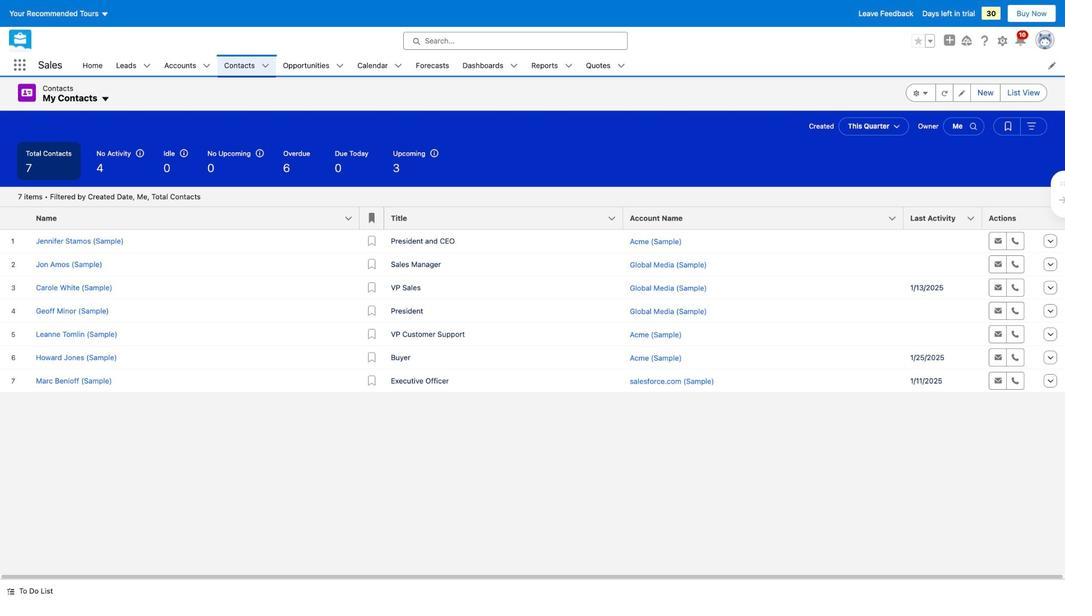 Task type: locate. For each thing, give the bounding box(es) containing it.
grid
[[0, 207, 1065, 394]]

name column header
[[29, 207, 366, 230]]

1 vertical spatial cell
[[904, 323, 982, 346]]

text default image
[[143, 62, 151, 70], [203, 62, 211, 70], [395, 62, 402, 70], [617, 62, 625, 70]]

status
[[18, 193, 201, 201]]

text default image for 2nd list item from right
[[565, 62, 573, 70]]

2 cell from the top
[[904, 323, 982, 346]]

cell
[[904, 230, 982, 253], [904, 323, 982, 346]]

list item
[[109, 55, 158, 76], [158, 55, 217, 76], [217, 55, 276, 76], [276, 55, 351, 76], [351, 55, 409, 76], [456, 55, 525, 76], [525, 55, 579, 76], [579, 55, 632, 76]]

group
[[912, 34, 935, 47], [906, 84, 1047, 102], [993, 118, 1047, 136]]

actions column header
[[982, 207, 1038, 230]]

0 vertical spatial cell
[[904, 230, 982, 253]]

text default image
[[262, 62, 269, 70], [336, 62, 344, 70], [510, 62, 518, 70], [565, 62, 573, 70], [101, 95, 110, 103], [7, 588, 15, 596]]

3 text default image from the left
[[395, 62, 402, 70]]

1 cell from the top
[[904, 230, 982, 253]]

1 vertical spatial group
[[906, 84, 1047, 102]]

title column header
[[384, 207, 630, 230]]

list
[[76, 55, 1065, 76]]

1 text default image from the left
[[143, 62, 151, 70]]

2 text default image from the left
[[203, 62, 211, 70]]

text default image for fourth list item from right
[[395, 62, 402, 70]]

text default image for 2nd list item from the left
[[203, 62, 211, 70]]

0 vertical spatial group
[[912, 34, 935, 47]]

2 list item from the left
[[158, 55, 217, 76]]

4 text default image from the left
[[617, 62, 625, 70]]



Task type: vqa. For each thing, say whether or not it's contained in the screenshot.
account owner alias element
no



Task type: describe. For each thing, give the bounding box(es) containing it.
text default image for first list item from the right
[[617, 62, 625, 70]]

text default image for sixth list item from left
[[510, 62, 518, 70]]

last activity column header
[[904, 207, 989, 230]]

7 list item from the left
[[525, 55, 579, 76]]

text default image for 8th list item from the right
[[143, 62, 151, 70]]

8 list item from the left
[[579, 55, 632, 76]]

5 list item from the left
[[351, 55, 409, 76]]

4 list item from the left
[[276, 55, 351, 76]]

2 vertical spatial group
[[993, 118, 1047, 136]]

6 list item from the left
[[456, 55, 525, 76]]

action image
[[1038, 207, 1065, 230]]

3 list item from the left
[[217, 55, 276, 76]]

row number image
[[0, 207, 29, 230]]

action column header
[[1038, 207, 1065, 230]]

important column header
[[360, 207, 384, 230]]

row number column header
[[0, 207, 29, 230]]

text default image for sixth list item from right
[[262, 62, 269, 70]]

1 list item from the left
[[109, 55, 158, 76]]

key performance indicators group
[[0, 142, 1065, 187]]

account name column header
[[623, 207, 910, 230]]

text default image for fourth list item from the left
[[336, 62, 344, 70]]



